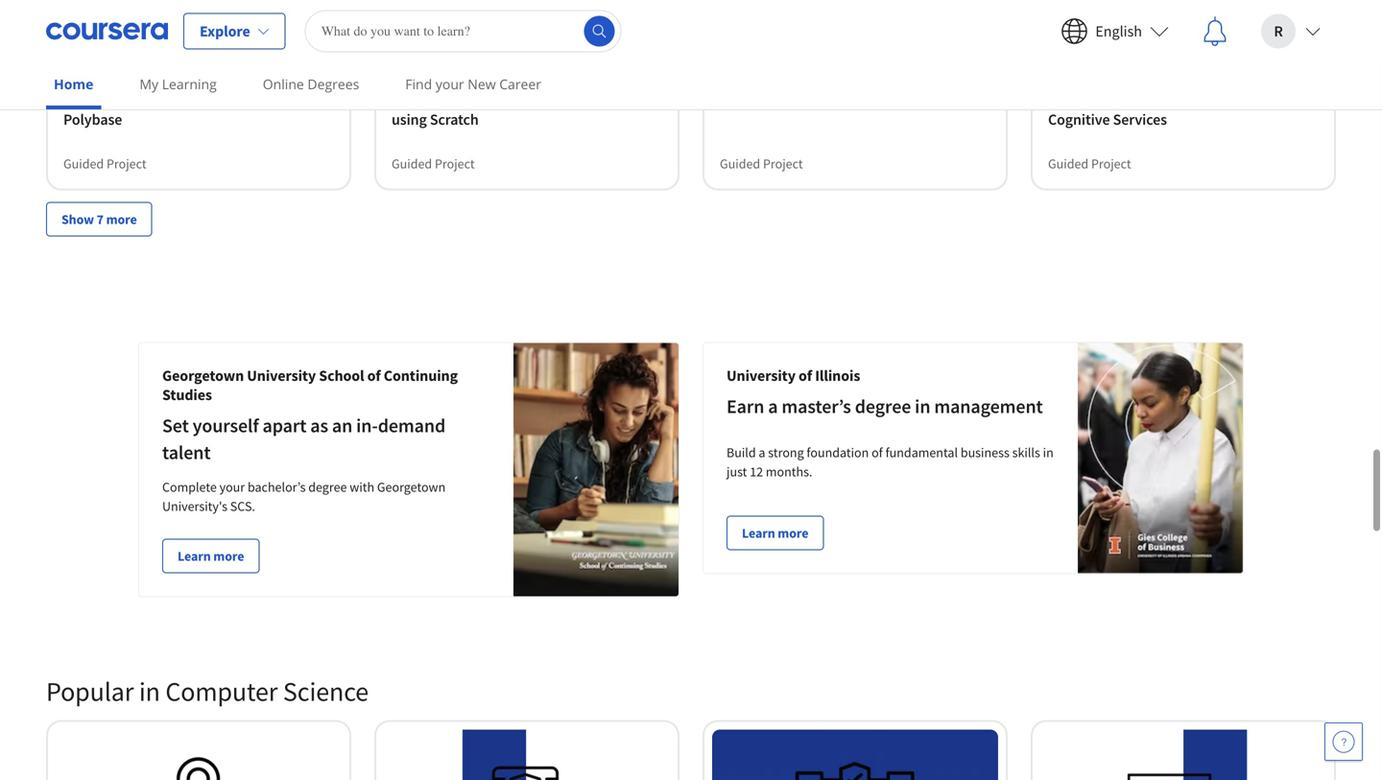 Task type: describe. For each thing, give the bounding box(es) containing it.
guided project for introduction to basic game development using scratch
[[392, 155, 475, 172]]

introduction to basic game development using scratch
[[392, 87, 659, 129]]

with inside build a computer vision app with azure cognitive services
[[1232, 87, 1261, 106]]

3 guided project from the left
[[720, 155, 803, 172]]

guided project for build a computer vision app with azure cognitive services
[[1048, 155, 1131, 172]]

build a computer vision app with azure cognitive services
[[1048, 87, 1301, 129]]

build a strong foundation of fundamental business skills in just 12 months.
[[727, 444, 1054, 480]]

set yourself apart as an in-demand talent link
[[162, 414, 446, 465]]

coursera image
[[46, 16, 168, 47]]

strong
[[768, 444, 804, 461]]

sql
[[161, 87, 187, 106]]

english button
[[1046, 0, 1185, 62]]

coursera
[[96, 54, 146, 71]]

12
[[750, 463, 763, 480]]

studies
[[162, 385, 212, 405]]

science
[[283, 675, 369, 708]]

with inside complete your bachelor's degree with georgetown university's scs.
[[350, 478, 375, 496]]

network
[[192, 54, 240, 71]]

2 vertical spatial in
[[139, 675, 160, 708]]

introduction
[[392, 87, 474, 106]]

georgetown inside the georgetown university school of continuing studies set yourself apart as an in-demand talent
[[162, 366, 244, 385]]

earn a master's degree in management link
[[727, 394, 1043, 418]]

home link
[[46, 62, 101, 109]]

of inside build a strong foundation of fundamental business skills in just 12 months.
[[872, 444, 883, 461]]

earn
[[727, 394, 765, 418]]

talent
[[162, 441, 211, 465]]

scs.
[[230, 498, 255, 515]]

find your new career link
[[398, 62, 549, 106]]

your for complete
[[219, 478, 245, 496]]

project for azure
[[107, 155, 146, 172]]

development
[[572, 87, 659, 106]]

my
[[140, 75, 158, 93]]

7
[[97, 211, 104, 228]]

services
[[1113, 110, 1167, 129]]

an
[[332, 414, 353, 438]]

popular in computer science collection element
[[35, 644, 1348, 781]]

complete
[[162, 478, 217, 496]]

of inside the georgetown university school of continuing studies set yourself apart as an in-demand talent
[[367, 366, 381, 385]]

game
[[531, 87, 569, 106]]

r
[[1274, 22, 1283, 41]]

show 7 more
[[61, 211, 137, 228]]

azure synapse sql pool - implement polybase
[[63, 87, 302, 129]]

set
[[162, 414, 189, 438]]

georgetown inside complete your bachelor's degree with georgetown university's scs.
[[377, 478, 446, 496]]

career
[[499, 75, 541, 93]]

-
[[222, 87, 227, 106]]

a for strong
[[759, 444, 766, 461]]

degrees
[[308, 75, 359, 93]]

What do you want to learn? text field
[[305, 10, 622, 52]]

help center image
[[1333, 731, 1356, 754]]

your for find
[[436, 75, 464, 93]]

illinois
[[815, 366, 860, 385]]

cognitive
[[1048, 110, 1110, 129]]

introduction to basic game development using scratch link
[[392, 85, 662, 131]]

a for computer
[[1085, 87, 1093, 106]]

learn for set yourself apart as an in-demand talent
[[178, 548, 211, 565]]

university inside university of illinois earn a master's degree in management
[[727, 366, 796, 385]]

learn more link for set yourself apart as an in-demand talent
[[162, 539, 260, 573]]

build a computer vision app with azure cognitive services link
[[1048, 85, 1319, 131]]

a inside university of illinois earn a master's degree in management
[[768, 394, 778, 418]]

master's
[[782, 394, 851, 418]]

popular in computer science
[[46, 675, 369, 708]]

guided for azure synapse sql pool - implement polybase
[[63, 155, 104, 172]]

more inside button
[[106, 211, 137, 228]]

using
[[392, 110, 427, 129]]



Task type: vqa. For each thing, say whether or not it's contained in the screenshot.
"own"
no



Task type: locate. For each thing, give the bounding box(es) containing it.
learn more for set yourself apart as an in-demand talent
[[178, 548, 244, 565]]

to
[[477, 87, 490, 106]]

1 vertical spatial learn more
[[178, 548, 244, 565]]

scratch
[[430, 110, 479, 129]]

1 vertical spatial more
[[778, 525, 809, 542]]

in right the popular
[[139, 675, 160, 708]]

1 horizontal spatial learn more
[[742, 525, 809, 542]]

more
[[106, 211, 137, 228], [778, 525, 809, 542], [213, 548, 244, 565]]

in up fundamental
[[915, 394, 931, 418]]

0 horizontal spatial university
[[247, 366, 316, 385]]

0 horizontal spatial of
[[367, 366, 381, 385]]

guided for introduction to basic game development using scratch
[[392, 155, 432, 172]]

show
[[61, 211, 94, 228]]

in inside university of illinois earn a master's degree in management
[[915, 394, 931, 418]]

polybase
[[63, 110, 122, 129]]

build for build a computer vision app with azure cognitive services
[[1048, 87, 1082, 106]]

project
[[149, 54, 189, 71], [107, 155, 146, 172], [435, 155, 475, 172], [763, 155, 803, 172], [1092, 155, 1131, 172]]

1 guided project from the left
[[63, 155, 146, 172]]

project for introduction
[[435, 155, 475, 172]]

synapse
[[103, 87, 158, 106]]

show 7 more button
[[46, 202, 152, 237]]

my learning
[[140, 75, 217, 93]]

basic
[[493, 87, 528, 106]]

2 horizontal spatial in
[[1043, 444, 1054, 461]]

0 horizontal spatial georgetown
[[162, 366, 244, 385]]

degree inside university of illinois earn a master's degree in management
[[855, 394, 911, 418]]

new
[[468, 75, 496, 93]]

yourself
[[193, 414, 259, 438]]

0 horizontal spatial your
[[219, 478, 245, 496]]

1 horizontal spatial your
[[436, 75, 464, 93]]

complete your bachelor's degree with georgetown university's scs.
[[162, 478, 446, 515]]

a up cognitive
[[1085, 87, 1093, 106]]

0 vertical spatial georgetown
[[162, 366, 244, 385]]

0 horizontal spatial degree
[[308, 478, 347, 496]]

2 university from the left
[[727, 366, 796, 385]]

azure inside azure synapse sql pool - implement polybase
[[63, 87, 100, 106]]

computer
[[166, 675, 278, 708]]

of right foundation
[[872, 444, 883, 461]]

0 vertical spatial build
[[1048, 87, 1082, 106]]

learn down university's on the bottom left of the page
[[178, 548, 211, 565]]

1 horizontal spatial learn
[[742, 525, 775, 542]]

university up apart
[[247, 366, 316, 385]]

of left illinois at the right of page
[[799, 366, 812, 385]]

2 horizontal spatial a
[[1085, 87, 1093, 106]]

0 horizontal spatial build
[[727, 444, 756, 461]]

degree
[[855, 394, 911, 418], [308, 478, 347, 496]]

learn more link
[[727, 516, 824, 550], [162, 539, 260, 573]]

1 vertical spatial with
[[350, 478, 375, 496]]

2 vertical spatial more
[[213, 548, 244, 565]]

1 horizontal spatial a
[[768, 394, 778, 418]]

None search field
[[305, 10, 622, 52]]

learn for earn a master's degree in management
[[742, 525, 775, 542]]

0 horizontal spatial learn
[[178, 548, 211, 565]]

guided project for azure synapse sql pool - implement polybase
[[63, 155, 146, 172]]

azure up polybase
[[63, 87, 100, 106]]

learn more for earn a master's degree in management
[[742, 525, 809, 542]]

build inside build a strong foundation of fundamental business skills in just 12 months.
[[727, 444, 756, 461]]

explore button
[[183, 13, 286, 49]]

2 horizontal spatial more
[[778, 525, 809, 542]]

0 horizontal spatial learn more link
[[162, 539, 260, 573]]

build up just
[[727, 444, 756, 461]]

1 azure from the left
[[63, 87, 100, 106]]

of right the school
[[367, 366, 381, 385]]

learn
[[742, 525, 775, 542], [178, 548, 211, 565]]

find
[[405, 75, 432, 93]]

1 horizontal spatial more
[[213, 548, 244, 565]]

degree down illinois at the right of page
[[855, 394, 911, 418]]

georgetown up yourself
[[162, 366, 244, 385]]

a inside build a strong foundation of fundamental business skills in just 12 months.
[[759, 444, 766, 461]]

learn more link for earn a master's degree in management
[[727, 516, 824, 550]]

0 horizontal spatial in
[[139, 675, 160, 708]]

your inside complete your bachelor's degree with georgetown university's scs.
[[219, 478, 245, 496]]

in-
[[356, 414, 378, 438]]

learn down 12 at the right of the page
[[742, 525, 775, 542]]

learn more down university's on the bottom left of the page
[[178, 548, 244, 565]]

university
[[247, 366, 316, 385], [727, 366, 796, 385]]

a right earn
[[768, 394, 778, 418]]

1 vertical spatial degree
[[308, 478, 347, 496]]

1 horizontal spatial in
[[915, 394, 931, 418]]

your right the find
[[436, 75, 464, 93]]

0 horizontal spatial a
[[759, 444, 766, 461]]

with
[[1232, 87, 1261, 106], [350, 478, 375, 496]]

learn a new skill in 2 hours collection element
[[35, 0, 1348, 267]]

1 horizontal spatial azure
[[1264, 87, 1301, 106]]

university up earn
[[727, 366, 796, 385]]

1 vertical spatial in
[[1043, 444, 1054, 461]]

coursera project network
[[96, 54, 240, 71]]

1 horizontal spatial of
[[799, 366, 812, 385]]

0 horizontal spatial learn more
[[178, 548, 244, 565]]

1 vertical spatial georgetown
[[377, 478, 446, 496]]

1 university from the left
[[247, 366, 316, 385]]

your inside find your new career link
[[436, 75, 464, 93]]

english
[[1096, 22, 1142, 41]]

in inside build a strong foundation of fundamental business skills in just 12 months.
[[1043, 444, 1054, 461]]

0 horizontal spatial with
[[350, 478, 375, 496]]

learn more
[[742, 525, 809, 542], [178, 548, 244, 565]]

georgetown down demand
[[377, 478, 446, 496]]

my learning link
[[132, 62, 224, 106]]

0 vertical spatial a
[[1085, 87, 1093, 106]]

app
[[1204, 87, 1229, 106]]

1 horizontal spatial with
[[1232, 87, 1261, 106]]

0 vertical spatial learn
[[742, 525, 775, 542]]

2 azure from the left
[[1264, 87, 1301, 106]]

with down in-
[[350, 478, 375, 496]]

a up 12 at the right of the page
[[759, 444, 766, 461]]

continuing
[[384, 366, 458, 385]]

months.
[[766, 463, 813, 480]]

r button
[[1246, 0, 1336, 62]]

learn more down months. on the bottom right
[[742, 525, 809, 542]]

skills
[[1012, 444, 1041, 461]]

demand
[[378, 414, 446, 438]]

management
[[934, 394, 1043, 418]]

build
[[1048, 87, 1082, 106], [727, 444, 756, 461]]

your up the scs. at left bottom
[[219, 478, 245, 496]]

georgetown university school of continuing studies set yourself apart as an in-demand talent
[[162, 366, 458, 465]]

0 vertical spatial more
[[106, 211, 137, 228]]

1 horizontal spatial build
[[1048, 87, 1082, 106]]

1 guided from the left
[[63, 155, 104, 172]]

popular
[[46, 675, 134, 708]]

project for build
[[1092, 155, 1131, 172]]

build for build a strong foundation of fundamental business skills in just 12 months.
[[727, 444, 756, 461]]

bachelor's
[[248, 478, 306, 496]]

a inside build a computer vision app with azure cognitive services
[[1085, 87, 1093, 106]]

1 vertical spatial learn
[[178, 548, 211, 565]]

2 guided project from the left
[[392, 155, 475, 172]]

university of illinois earn a master's degree in management
[[727, 366, 1043, 418]]

school
[[319, 366, 364, 385]]

learn more link down months. on the bottom right
[[727, 516, 824, 550]]

azure synapse sql pool - implement polybase link
[[63, 85, 334, 131]]

business
[[961, 444, 1010, 461]]

your
[[436, 75, 464, 93], [219, 478, 245, 496]]

foundation
[[807, 444, 869, 461]]

0 vertical spatial degree
[[855, 394, 911, 418]]

build inside build a computer vision app with azure cognitive services
[[1048, 87, 1082, 106]]

online degrees
[[263, 75, 359, 93]]

more for set yourself apart as an in-demand talent
[[213, 548, 244, 565]]

as
[[310, 414, 328, 438]]

3 guided from the left
[[720, 155, 761, 172]]

guided project
[[63, 155, 146, 172], [392, 155, 475, 172], [720, 155, 803, 172], [1048, 155, 1131, 172]]

just
[[727, 463, 747, 480]]

degree right bachelor's
[[308, 478, 347, 496]]

0 vertical spatial with
[[1232, 87, 1261, 106]]

1 horizontal spatial degree
[[855, 394, 911, 418]]

a
[[1085, 87, 1093, 106], [768, 394, 778, 418], [759, 444, 766, 461]]

learning
[[162, 75, 217, 93]]

0 horizontal spatial more
[[106, 211, 137, 228]]

in
[[915, 394, 931, 418], [1043, 444, 1054, 461], [139, 675, 160, 708]]

0 horizontal spatial azure
[[63, 87, 100, 106]]

more for earn a master's degree in management
[[778, 525, 809, 542]]

with right the app
[[1232, 87, 1261, 106]]

online degrees link
[[255, 62, 367, 106]]

1 horizontal spatial georgetown
[[377, 478, 446, 496]]

of inside university of illinois earn a master's degree in management
[[799, 366, 812, 385]]

explore
[[200, 22, 250, 41]]

learn more link down university's on the bottom left of the page
[[162, 539, 260, 573]]

university's
[[162, 498, 228, 515]]

fundamental
[[886, 444, 958, 461]]

1 vertical spatial build
[[727, 444, 756, 461]]

online
[[263, 75, 304, 93]]

azure down r
[[1264, 87, 1301, 106]]

pool
[[190, 87, 219, 106]]

apart
[[263, 414, 307, 438]]

georgetown
[[162, 366, 244, 385], [377, 478, 446, 496]]

guided for build a computer vision app with azure cognitive services
[[1048, 155, 1089, 172]]

4 guided from the left
[[1048, 155, 1089, 172]]

0 vertical spatial in
[[915, 394, 931, 418]]

more down months. on the bottom right
[[778, 525, 809, 542]]

more right 7
[[106, 211, 137, 228]]

more down the scs. at left bottom
[[213, 548, 244, 565]]

degree inside complete your bachelor's degree with georgetown university's scs.
[[308, 478, 347, 496]]

computer
[[1096, 87, 1160, 106]]

0 vertical spatial your
[[436, 75, 464, 93]]

in right skills
[[1043, 444, 1054, 461]]

2 guided from the left
[[392, 155, 432, 172]]

1 vertical spatial a
[[768, 394, 778, 418]]

1 horizontal spatial learn more link
[[727, 516, 824, 550]]

1 vertical spatial your
[[219, 478, 245, 496]]

university inside the georgetown university school of continuing studies set yourself apart as an in-demand talent
[[247, 366, 316, 385]]

home
[[54, 75, 94, 93]]

2 vertical spatial a
[[759, 444, 766, 461]]

1 horizontal spatial university
[[727, 366, 796, 385]]

find your new career
[[405, 75, 541, 93]]

2 horizontal spatial of
[[872, 444, 883, 461]]

vision
[[1163, 87, 1201, 106]]

implement
[[230, 87, 302, 106]]

guided
[[63, 155, 104, 172], [392, 155, 432, 172], [720, 155, 761, 172], [1048, 155, 1089, 172]]

azure
[[63, 87, 100, 106], [1264, 87, 1301, 106]]

build up cognitive
[[1048, 87, 1082, 106]]

0 vertical spatial learn more
[[742, 525, 809, 542]]

azure inside build a computer vision app with azure cognitive services
[[1264, 87, 1301, 106]]

4 guided project from the left
[[1048, 155, 1131, 172]]



